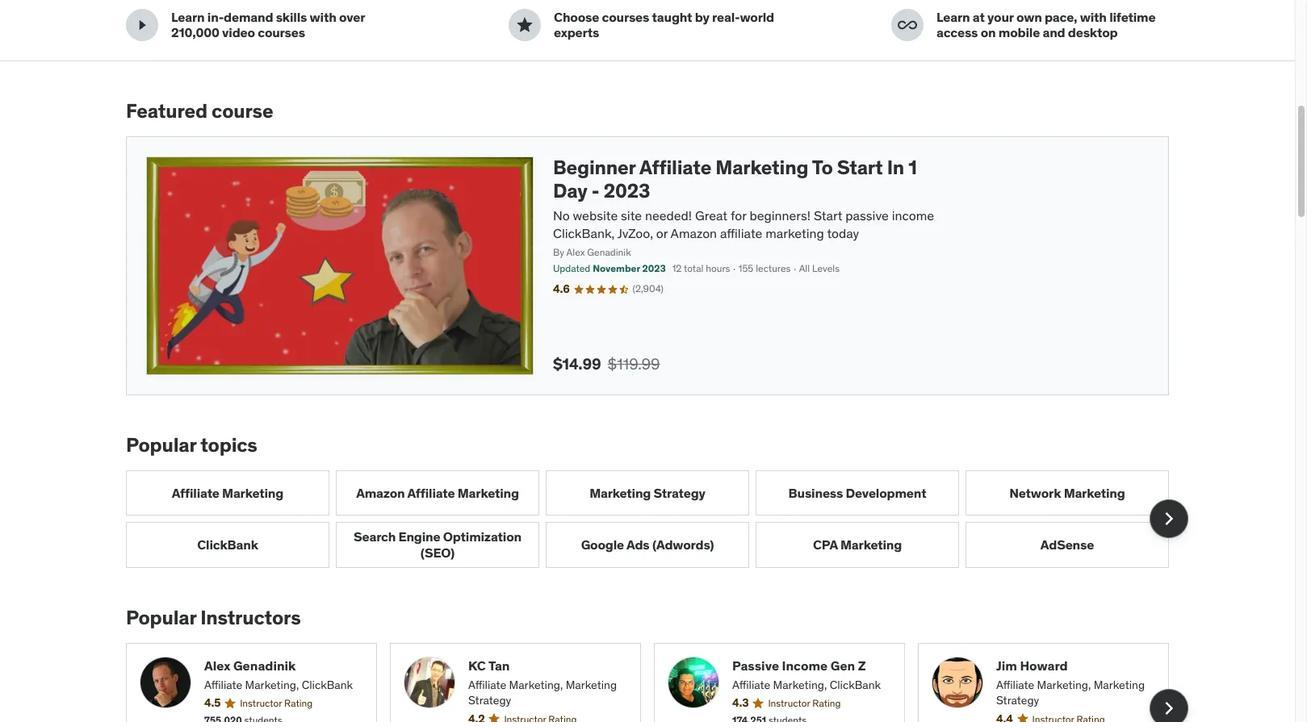 Task type: describe. For each thing, give the bounding box(es) containing it.
tan
[[489, 658, 510, 674]]

video
[[222, 25, 255, 41]]

kc tan link
[[469, 657, 628, 675]]

cpa
[[813, 537, 838, 553]]

0 vertical spatial start
[[837, 155, 883, 180]]

1 horizontal spatial strategy
[[654, 485, 706, 501]]

income
[[782, 658, 828, 674]]

4.5
[[204, 697, 221, 711]]

business development link
[[756, 471, 960, 516]]

site
[[621, 207, 642, 224]]

0 horizontal spatial amazon
[[356, 485, 405, 501]]

or
[[657, 226, 668, 242]]

affiliate inside alex genadinik affiliate marketing, clickbank
[[204, 678, 243, 693]]

gen
[[831, 658, 856, 674]]

choose courses taught by real-world experts
[[554, 9, 775, 41]]

marketing inside marketing strategy link
[[590, 485, 651, 501]]

beginner affiliate marketing to start in 1 day - 2023 no website site needed! great for beginners! start passive income clickbank, jvzoo, or amazon affiliate marketing today by alex genadinik
[[553, 155, 935, 258]]

popular topics
[[126, 433, 257, 458]]

affiliate marketing link
[[126, 471, 330, 516]]

marketing inside cpa marketing link
[[841, 537, 902, 553]]

marketing inside jim howard affiliate marketing, marketing strategy
[[1094, 678, 1145, 693]]

popular instructors element
[[126, 606, 1189, 723]]

strategy for jim howard
[[997, 694, 1040, 709]]

experts
[[554, 25, 599, 41]]

lectures
[[756, 263, 791, 275]]

12 total hours
[[673, 263, 731, 275]]

great
[[695, 207, 728, 224]]

z
[[858, 658, 866, 674]]

affiliate down 'popular topics' on the bottom of the page
[[172, 485, 220, 501]]

today
[[827, 226, 860, 242]]

demand
[[224, 9, 273, 25]]

howard
[[1021, 658, 1068, 674]]

1 vertical spatial start
[[814, 207, 843, 224]]

155
[[739, 263, 754, 275]]

business development
[[789, 485, 927, 501]]

affiliate up "engine"
[[408, 485, 455, 501]]

all
[[799, 263, 810, 275]]

amazon affiliate marketing
[[356, 485, 519, 501]]

network
[[1010, 485, 1062, 501]]

passive
[[846, 207, 889, 224]]

your
[[988, 9, 1014, 25]]

featured
[[126, 99, 208, 124]]

alex genadinik affiliate marketing, clickbank
[[204, 658, 353, 693]]

no
[[553, 207, 570, 224]]

hours
[[706, 263, 731, 275]]

affiliate
[[720, 226, 763, 242]]

own
[[1017, 9, 1042, 25]]

google ads (adwords)
[[581, 537, 714, 553]]

carousel element for popular topics
[[126, 471, 1189, 568]]

0 horizontal spatial clickbank
[[197, 537, 258, 553]]

popular for popular instructors
[[126, 606, 196, 631]]

business
[[789, 485, 844, 501]]

world
[[740, 9, 775, 25]]

marketing inside kc tan affiliate marketing, marketing strategy
[[566, 678, 617, 693]]

affiliate inside kc tan affiliate marketing, marketing strategy
[[469, 678, 507, 693]]

courses inside "learn in-demand skills with over 210,000 video courses"
[[258, 25, 305, 41]]

instructor for genadinik
[[240, 698, 282, 710]]

marketing inside beginner affiliate marketing to start in 1 day - 2023 no website site needed! great for beginners! start passive income clickbank, jvzoo, or amazon affiliate marketing today by alex genadinik
[[716, 155, 809, 180]]

at
[[973, 9, 985, 25]]

total
[[684, 263, 704, 275]]

google ads (adwords) link
[[546, 523, 750, 568]]

medium image for learn at your own pace, with lifetime access on mobile and desktop
[[898, 16, 918, 35]]

mobile
[[999, 25, 1040, 41]]

in
[[887, 155, 905, 180]]

1
[[909, 155, 917, 180]]

network marketing
[[1010, 485, 1126, 501]]

210,000
[[171, 25, 220, 41]]

genadinik inside alex genadinik affiliate marketing, clickbank
[[233, 658, 296, 674]]

for
[[731, 207, 747, 224]]

course
[[212, 99, 273, 124]]

desktop
[[1069, 25, 1118, 41]]

instructor rating for genadinik
[[240, 698, 313, 710]]

passive income gen z affiliate marketing, clickbank
[[733, 658, 881, 693]]

(2,904)
[[633, 283, 664, 295]]

topics
[[201, 433, 257, 458]]

learn for learn at your own pace, with lifetime access on mobile and desktop
[[937, 9, 971, 25]]

rating for genadinik
[[284, 698, 313, 710]]

marketing strategy link
[[546, 471, 750, 516]]

marketing, for alex
[[245, 678, 299, 693]]

day
[[553, 179, 588, 204]]

and
[[1043, 25, 1066, 41]]



Task type: vqa. For each thing, say whether or not it's contained in the screenshot.
Strategy inside Kc Tan Affiliate Marketing, Marketing Strategy
yes



Task type: locate. For each thing, give the bounding box(es) containing it.
adsense link
[[966, 523, 1170, 568]]

courses right video
[[258, 25, 305, 41]]

-
[[592, 179, 600, 204]]

affiliate inside 'passive income gen z affiliate marketing, clickbank'
[[733, 678, 771, 693]]

1 horizontal spatial medium image
[[898, 16, 918, 35]]

ads
[[627, 537, 650, 553]]

2 instructor from the left
[[769, 698, 811, 710]]

marketing, for jim
[[1038, 678, 1092, 693]]

marketing, inside kc tan affiliate marketing, marketing strategy
[[509, 678, 563, 693]]

1 horizontal spatial genadinik
[[588, 246, 631, 258]]

3 marketing, from the left
[[774, 678, 827, 693]]

4.6
[[553, 282, 570, 297]]

1 next image from the top
[[1157, 507, 1183, 533]]

learn inside "learn in-demand skills with over 210,000 video courses"
[[171, 9, 205, 25]]

2 marketing, from the left
[[509, 678, 563, 693]]

1 horizontal spatial alex
[[567, 246, 585, 258]]

by
[[553, 246, 565, 258]]

marketing inside affiliate marketing link
[[222, 485, 284, 501]]

affiliate up 4.5 at bottom left
[[204, 678, 243, 693]]

search
[[354, 529, 396, 546]]

medium image
[[515, 16, 535, 35]]

affiliate inside jim howard affiliate marketing, marketing strategy
[[997, 678, 1035, 693]]

strategy inside jim howard affiliate marketing, marketing strategy
[[997, 694, 1040, 709]]

carousel element
[[126, 471, 1189, 568], [126, 643, 1189, 723]]

1 vertical spatial amazon
[[356, 485, 405, 501]]

clickbank down z
[[830, 678, 881, 693]]

genadinik inside beginner affiliate marketing to start in 1 day - 2023 no website site needed! great for beginners! start passive income clickbank, jvzoo, or amazon affiliate marketing today by alex genadinik
[[588, 246, 631, 258]]

$14.99 $119.99
[[553, 355, 660, 374]]

rating down 'passive income gen z affiliate marketing, clickbank'
[[813, 698, 841, 710]]

(adwords)
[[653, 537, 714, 553]]

instructor rating down alex genadinik affiliate marketing, clickbank
[[240, 698, 313, 710]]

1 horizontal spatial learn
[[937, 9, 971, 25]]

2 medium image from the left
[[898, 16, 918, 35]]

marketing strategy
[[590, 485, 706, 501]]

1 learn from the left
[[171, 9, 205, 25]]

featured course
[[126, 99, 273, 124]]

strategy for kc tan
[[469, 694, 512, 709]]

with inside learn at your own pace, with lifetime access on mobile and desktop
[[1081, 9, 1107, 25]]

clickbank inside 'passive income gen z affiliate marketing, clickbank'
[[830, 678, 881, 693]]

1 horizontal spatial with
[[1081, 9, 1107, 25]]

instructor for income
[[769, 698, 811, 710]]

0 horizontal spatial instructor rating
[[240, 698, 313, 710]]

levels
[[813, 263, 840, 275]]

jim
[[997, 658, 1018, 674]]

genadinik up updated november 2023
[[588, 246, 631, 258]]

2023
[[604, 179, 650, 204], [643, 263, 666, 275]]

1 carousel element from the top
[[126, 471, 1189, 568]]

choose
[[554, 9, 600, 25]]

rating
[[284, 698, 313, 710], [813, 698, 841, 710]]

lifetime
[[1110, 9, 1156, 25]]

1 with from the left
[[310, 9, 337, 25]]

2 instructor rating from the left
[[769, 698, 841, 710]]

website
[[573, 207, 618, 224]]

marketing up google
[[590, 485, 651, 501]]

marketing, for kc
[[509, 678, 563, 693]]

to
[[812, 155, 833, 180]]

instructor rating down 'passive income gen z affiliate marketing, clickbank'
[[769, 698, 841, 710]]

with right pace,
[[1081, 9, 1107, 25]]

clickbank,
[[553, 226, 615, 242]]

0 horizontal spatial genadinik
[[233, 658, 296, 674]]

alex up 4.5 at bottom left
[[204, 658, 231, 674]]

0 vertical spatial amazon
[[671, 226, 717, 242]]

0 horizontal spatial strategy
[[469, 694, 512, 709]]

with inside "learn in-demand skills with over 210,000 video courses"
[[310, 9, 337, 25]]

2 with from the left
[[1081, 9, 1107, 25]]

courses left taught on the top of page
[[602, 9, 650, 25]]

skills
[[276, 9, 307, 25]]

amazon down great at the top of page
[[671, 226, 717, 242]]

taught
[[652, 9, 693, 25]]

2 next image from the top
[[1157, 696, 1183, 722]]

search engine optimization (seo)
[[354, 529, 522, 561]]

alex right by
[[567, 246, 585, 258]]

marketing up adsense
[[1064, 485, 1126, 501]]

strategy up (adwords)
[[654, 485, 706, 501]]

1 instructor rating from the left
[[240, 698, 313, 710]]

with left over
[[310, 9, 337, 25]]

updated november 2023
[[553, 263, 666, 275]]

marketing right cpa
[[841, 537, 902, 553]]

access
[[937, 25, 978, 41]]

courses
[[602, 9, 650, 25], [258, 25, 305, 41]]

2 horizontal spatial clickbank
[[830, 678, 881, 693]]

2023 up site
[[604, 179, 650, 204]]

1 vertical spatial alex
[[204, 658, 231, 674]]

marketing,
[[245, 678, 299, 693], [509, 678, 563, 693], [774, 678, 827, 693], [1038, 678, 1092, 693]]

next image for popular instructors
[[1157, 696, 1183, 722]]

marketing
[[766, 226, 825, 242]]

marketing up beginners!
[[716, 155, 809, 180]]

1 vertical spatial popular
[[126, 606, 196, 631]]

optimization
[[443, 529, 522, 546]]

medium image left access
[[898, 16, 918, 35]]

carousel element containing affiliate marketing
[[126, 471, 1189, 568]]

kc
[[469, 658, 486, 674]]

0 horizontal spatial rating
[[284, 698, 313, 710]]

0 vertical spatial popular
[[126, 433, 196, 458]]

jim howard link
[[997, 657, 1156, 675]]

carousel element containing alex genadinik
[[126, 643, 1189, 723]]

medium image
[[132, 16, 152, 35], [898, 16, 918, 35]]

0 vertical spatial 2023
[[604, 179, 650, 204]]

0 horizontal spatial instructor
[[240, 698, 282, 710]]

needed!
[[645, 207, 692, 224]]

medium image left 210,000
[[132, 16, 152, 35]]

marketing, down jim howard link
[[1038, 678, 1092, 693]]

rating for income
[[813, 698, 841, 710]]

jim howard affiliate marketing, marketing strategy
[[997, 658, 1145, 709]]

1 instructor from the left
[[240, 698, 282, 710]]

popular instructors
[[126, 606, 301, 631]]

learn inside learn at your own pace, with lifetime access on mobile and desktop
[[937, 9, 971, 25]]

cpa marketing
[[813, 537, 902, 553]]

affiliate inside beginner affiliate marketing to start in 1 day - 2023 no website site needed! great for beginners! start passive income clickbank, jvzoo, or amazon affiliate marketing today by alex genadinik
[[640, 155, 712, 180]]

1 vertical spatial next image
[[1157, 696, 1183, 722]]

1 horizontal spatial clickbank
[[302, 678, 353, 693]]

instructors
[[201, 606, 301, 631]]

1 horizontal spatial courses
[[602, 9, 650, 25]]

clickbank inside alex genadinik affiliate marketing, clickbank
[[302, 678, 353, 693]]

0 horizontal spatial courses
[[258, 25, 305, 41]]

clickbank
[[197, 537, 258, 553], [302, 678, 353, 693], [830, 678, 881, 693]]

marketing, inside jim howard affiliate marketing, marketing strategy
[[1038, 678, 1092, 693]]

marketing, inside alex genadinik affiliate marketing, clickbank
[[245, 678, 299, 693]]

2 carousel element from the top
[[126, 643, 1189, 723]]

affiliate down jim at the bottom of the page
[[997, 678, 1035, 693]]

marketing, inside 'passive income gen z affiliate marketing, clickbank'
[[774, 678, 827, 693]]

next image
[[1157, 507, 1183, 533], [1157, 696, 1183, 722]]

over
[[339, 9, 365, 25]]

courses inside choose courses taught by real-world experts
[[602, 9, 650, 25]]

4.3
[[733, 697, 749, 711]]

learn left in-
[[171, 9, 205, 25]]

in-
[[207, 9, 224, 25]]

strategy inside kc tan affiliate marketing, marketing strategy
[[469, 694, 512, 709]]

next image inside "popular instructors" element
[[1157, 696, 1183, 722]]

2 rating from the left
[[813, 698, 841, 710]]

rating down alex genadinik affiliate marketing, clickbank
[[284, 698, 313, 710]]

alex inside beginner affiliate marketing to start in 1 day - 2023 no website site needed! great for beginners! start passive income clickbank, jvzoo, or amazon affiliate marketing today by alex genadinik
[[567, 246, 585, 258]]

1 rating from the left
[[284, 698, 313, 710]]

12
[[673, 263, 682, 275]]

learn at your own pace, with lifetime access on mobile and desktop
[[937, 9, 1156, 41]]

kc tan affiliate marketing, marketing strategy
[[469, 658, 617, 709]]

learn left at on the right
[[937, 9, 971, 25]]

affiliate
[[640, 155, 712, 180], [172, 485, 220, 501], [408, 485, 455, 501], [204, 678, 243, 693], [469, 678, 507, 693], [733, 678, 771, 693], [997, 678, 1035, 693]]

adsense
[[1041, 537, 1095, 553]]

instructor down 'passive income gen z affiliate marketing, clickbank'
[[769, 698, 811, 710]]

genadinik down instructors
[[233, 658, 296, 674]]

popular
[[126, 433, 196, 458], [126, 606, 196, 631]]

155 lectures
[[739, 263, 791, 275]]

0 horizontal spatial with
[[310, 9, 337, 25]]

passive
[[733, 658, 780, 674]]

updated
[[553, 263, 591, 275]]

marketing down kc tan link
[[566, 678, 617, 693]]

1 horizontal spatial instructor
[[769, 698, 811, 710]]

0 vertical spatial next image
[[1157, 507, 1183, 533]]

beginners!
[[750, 207, 811, 224]]

marketing, down income
[[774, 678, 827, 693]]

1 popular from the top
[[126, 433, 196, 458]]

2023 up '(2,904)'
[[643, 263, 666, 275]]

1 horizontal spatial amazon
[[671, 226, 717, 242]]

marketing
[[716, 155, 809, 180], [222, 485, 284, 501], [458, 485, 519, 501], [590, 485, 651, 501], [1064, 485, 1126, 501], [841, 537, 902, 553], [566, 678, 617, 693], [1094, 678, 1145, 693]]

$14.99
[[553, 355, 601, 374]]

alex inside alex genadinik affiliate marketing, clickbank
[[204, 658, 231, 674]]

jvzoo,
[[618, 226, 653, 242]]

1 marketing, from the left
[[245, 678, 299, 693]]

marketing inside the network marketing link
[[1064, 485, 1126, 501]]

marketing down the topics
[[222, 485, 284, 501]]

instructor rating
[[240, 698, 313, 710], [769, 698, 841, 710]]

medium image for learn in-demand skills with over 210,000 video courses
[[132, 16, 152, 35]]

affiliate marketing
[[172, 485, 284, 501]]

1 horizontal spatial rating
[[813, 698, 841, 710]]

affiliate down passive
[[733, 678, 771, 693]]

instructor down alex genadinik affiliate marketing, clickbank
[[240, 698, 282, 710]]

strategy down jim at the bottom of the page
[[997, 694, 1040, 709]]

marketing up optimization
[[458, 485, 519, 501]]

passive income gen z link
[[733, 657, 892, 675]]

1 horizontal spatial instructor rating
[[769, 698, 841, 710]]

start left in
[[837, 155, 883, 180]]

1 vertical spatial carousel element
[[126, 643, 1189, 723]]

engine
[[399, 529, 441, 546]]

learn in-demand skills with over 210,000 video courses
[[171, 9, 365, 41]]

real-
[[712, 9, 740, 25]]

0 vertical spatial carousel element
[[126, 471, 1189, 568]]

popular for popular topics
[[126, 433, 196, 458]]

0 horizontal spatial alex
[[204, 658, 231, 674]]

alex genadinik link
[[204, 657, 363, 675]]

november
[[593, 263, 640, 275]]

0 vertical spatial alex
[[567, 246, 585, 258]]

learn for learn in-demand skills with over 210,000 video courses
[[171, 9, 205, 25]]

affiliate up needed!
[[640, 155, 712, 180]]

cpa marketing link
[[756, 523, 960, 568]]

affiliate down kc
[[469, 678, 507, 693]]

4 marketing, from the left
[[1038, 678, 1092, 693]]

start up today
[[814, 207, 843, 224]]

1 vertical spatial genadinik
[[233, 658, 296, 674]]

clickbank link
[[126, 523, 330, 568]]

(seo)
[[421, 545, 455, 561]]

0 vertical spatial genadinik
[[588, 246, 631, 258]]

amazon up search
[[356, 485, 405, 501]]

2 horizontal spatial strategy
[[997, 694, 1040, 709]]

2023 inside beginner affiliate marketing to start in 1 day - 2023 no website site needed! great for beginners! start passive income clickbank, jvzoo, or amazon affiliate marketing today by alex genadinik
[[604, 179, 650, 204]]

0 horizontal spatial learn
[[171, 9, 205, 25]]

carousel element for popular instructors
[[126, 643, 1189, 723]]

amazon inside beginner affiliate marketing to start in 1 day - 2023 no website site needed! great for beginners! start passive income clickbank, jvzoo, or amazon affiliate marketing today by alex genadinik
[[671, 226, 717, 242]]

marketing, down alex genadinik link
[[245, 678, 299, 693]]

marketing, down kc tan link
[[509, 678, 563, 693]]

instructor rating for income
[[769, 698, 841, 710]]

next image for popular topics
[[1157, 507, 1183, 533]]

clickbank down alex genadinik link
[[302, 678, 353, 693]]

google
[[581, 537, 624, 553]]

2 popular from the top
[[126, 606, 196, 631]]

pace,
[[1045, 9, 1078, 25]]

on
[[981, 25, 996, 41]]

marketing inside 'amazon affiliate marketing' link
[[458, 485, 519, 501]]

beginner
[[553, 155, 636, 180]]

0 horizontal spatial medium image
[[132, 16, 152, 35]]

2 learn from the left
[[937, 9, 971, 25]]

clickbank down affiliate marketing link
[[197, 537, 258, 553]]

strategy down tan
[[469, 694, 512, 709]]

network marketing link
[[966, 471, 1170, 516]]

marketing down jim howard link
[[1094, 678, 1145, 693]]

1 medium image from the left
[[132, 16, 152, 35]]

1 vertical spatial 2023
[[643, 263, 666, 275]]

development
[[846, 485, 927, 501]]

income
[[892, 207, 935, 224]]



